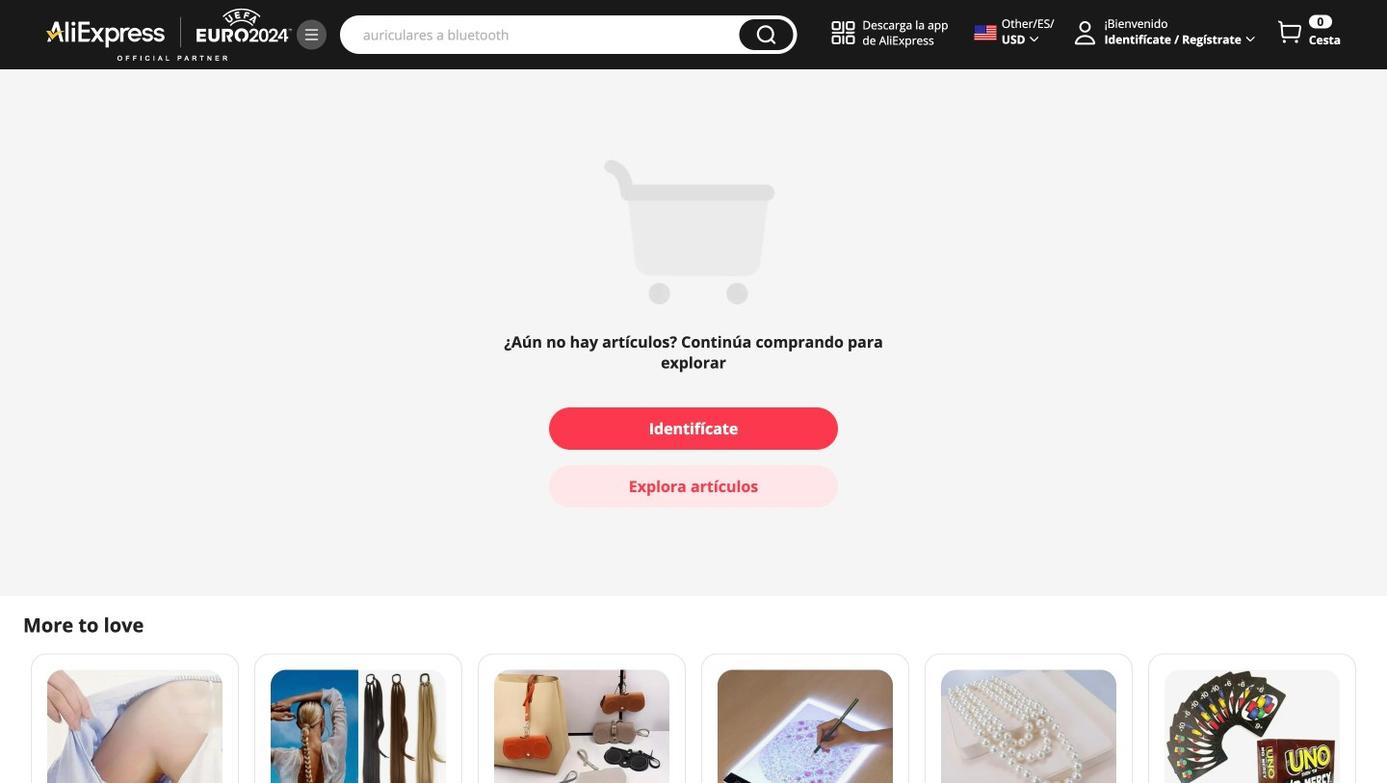 Task type: locate. For each thing, give the bounding box(es) containing it.
None button
[[740, 19, 794, 50]]

1sqid_b image
[[303, 26, 320, 43]]



Task type: vqa. For each thing, say whether or not it's contained in the screenshot.
text box
no



Task type: describe. For each thing, give the bounding box(es) containing it.
auriculares a bluetooth text field
[[354, 25, 730, 44]]



